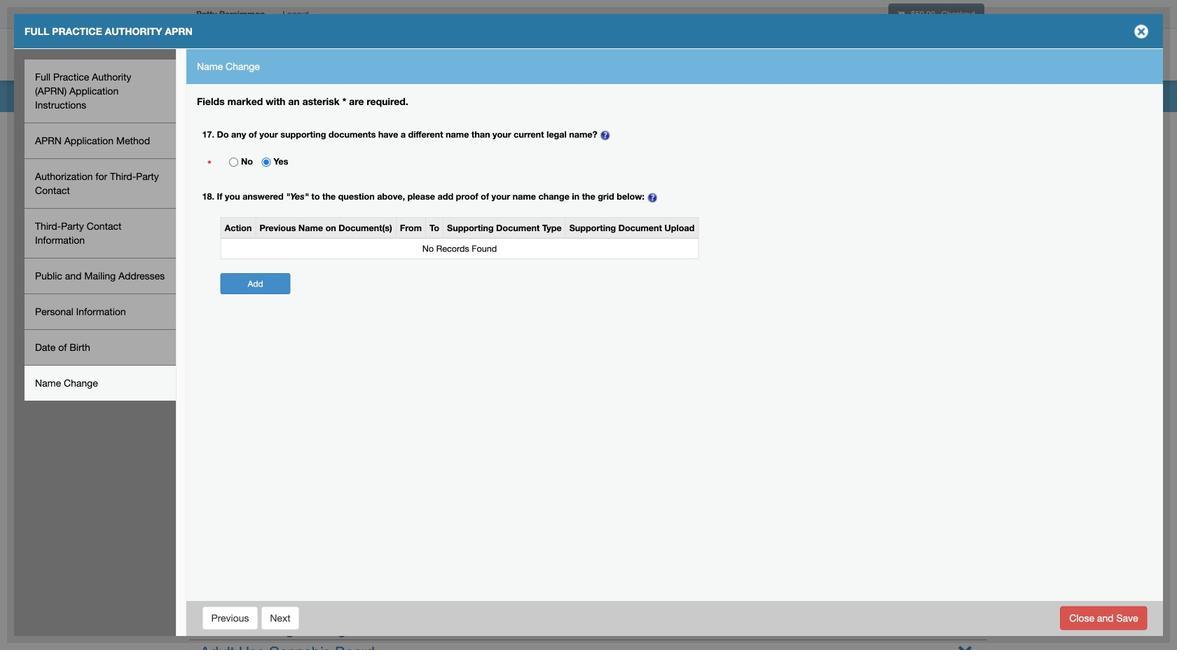 Task type: locate. For each thing, give the bounding box(es) containing it.
1 vertical spatial chevron down image
[[958, 642, 973, 651]]

chevron down image
[[958, 596, 973, 611], [958, 642, 973, 651]]

2 chevron down image from the top
[[958, 642, 973, 651]]

for example: my university transcripts have my maiden name listed, since then my last name has changed. image
[[600, 130, 611, 141]]

note: you may add more than one entry to the grid below. image
[[647, 192, 659, 203]]

close window image
[[1131, 20, 1153, 43]]

None button
[[202, 607, 258, 631], [261, 607, 300, 631], [1061, 607, 1148, 631], [202, 607, 258, 631], [261, 607, 300, 631], [1061, 607, 1148, 631]]

None radio
[[229, 158, 238, 167], [262, 158, 271, 167], [229, 158, 238, 167], [262, 158, 271, 167]]

0 vertical spatial chevron down image
[[958, 596, 973, 611]]



Task type: describe. For each thing, give the bounding box(es) containing it.
1 chevron down image from the top
[[958, 596, 973, 611]]

illinois department of financial and professional regulation image
[[189, 32, 509, 76]]

shopping cart image
[[898, 10, 905, 18]]



